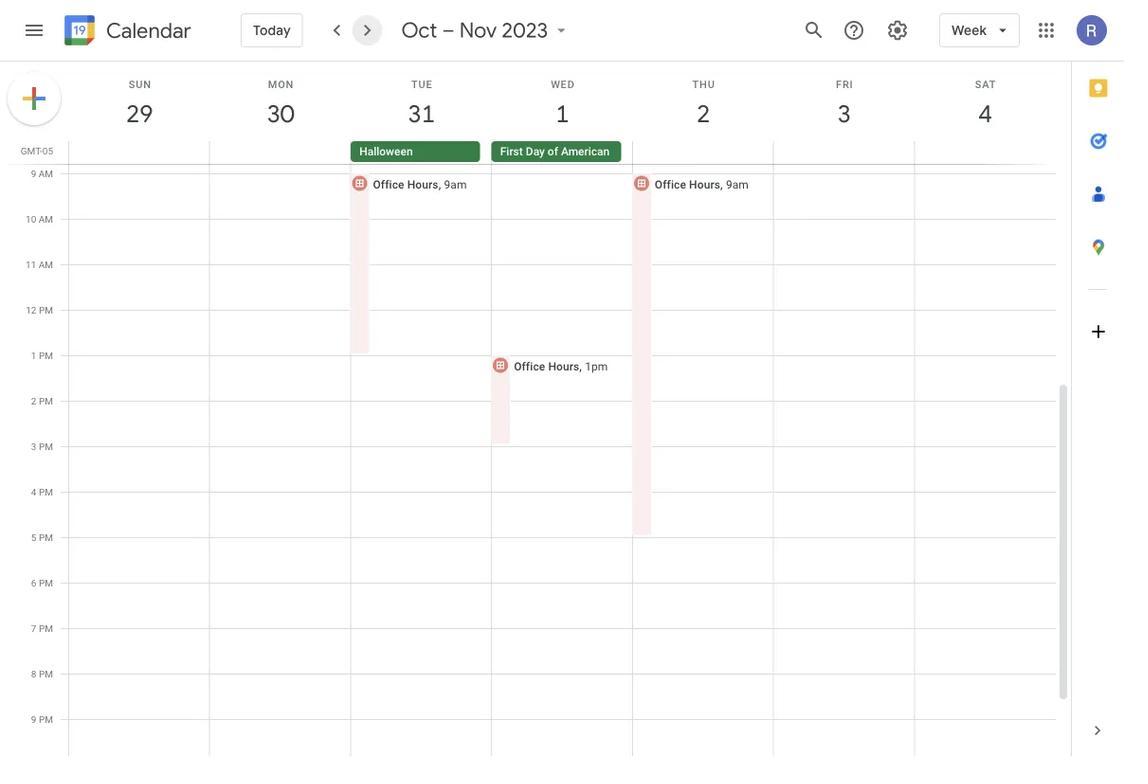 Task type: describe. For each thing, give the bounding box(es) containing it.
2 inside thu 2
[[695, 98, 709, 129]]

0 horizontal spatial hours
[[407, 178, 438, 191]]

fri
[[836, 78, 854, 90]]

wed 1
[[551, 78, 575, 129]]

calendar heading
[[102, 18, 191, 44]]

1 horizontal spatial ,
[[579, 360, 582, 373]]

9 for 9 am
[[31, 168, 36, 179]]

7
[[31, 623, 36, 634]]

grid containing 29
[[0, 62, 1071, 757]]

31 link
[[400, 92, 443, 136]]

gmt-
[[21, 145, 42, 156]]

today button
[[241, 8, 303, 53]]

sat 4
[[975, 78, 996, 129]]

31
[[407, 98, 434, 129]]

oct – nov 2023
[[402, 17, 548, 44]]

2023
[[502, 17, 548, 44]]

1 inside wed 1
[[554, 98, 568, 129]]

9 for 9 pm
[[31, 714, 36, 725]]

05
[[42, 145, 53, 156]]

4 inside sat 4
[[977, 98, 991, 129]]

week button
[[939, 8, 1020, 53]]

oct
[[402, 17, 437, 44]]

1 vertical spatial 3
[[31, 441, 36, 452]]

1 office hours , 9am from the left
[[373, 178, 467, 191]]

10 am
[[26, 213, 53, 225]]

gmt-05
[[21, 145, 53, 156]]

pm for 3 pm
[[39, 441, 53, 452]]

6 pm
[[31, 577, 53, 589]]

halloween row
[[61, 141, 1071, 164]]

week
[[952, 22, 987, 39]]

sat
[[975, 78, 996, 90]]

2 horizontal spatial ,
[[720, 178, 723, 191]]

nov
[[460, 17, 497, 44]]

6
[[31, 577, 36, 589]]

12 pm
[[26, 304, 53, 316]]

1 cell from the left
[[69, 141, 210, 164]]

halloween
[[359, 145, 413, 158]]

2 horizontal spatial hours
[[689, 178, 720, 191]]

0 horizontal spatial office
[[373, 178, 404, 191]]

8
[[31, 668, 36, 680]]

30 link
[[259, 92, 302, 136]]

pm for 12 pm
[[39, 304, 53, 316]]

9 pm
[[31, 714, 53, 725]]

oct – nov 2023 button
[[394, 17, 579, 44]]

3 link
[[823, 92, 866, 136]]

am for 10 am
[[39, 213, 53, 225]]

11
[[26, 259, 36, 270]]

1pm
[[585, 360, 608, 373]]

3 pm
[[31, 441, 53, 452]]

sun
[[129, 78, 151, 90]]

11 am
[[26, 259, 53, 270]]

30
[[266, 98, 293, 129]]

thu 2
[[692, 78, 715, 129]]

5 cell from the left
[[914, 141, 1055, 164]]

10
[[26, 213, 36, 225]]

1 vertical spatial 1
[[31, 350, 36, 361]]

am for 11 am
[[39, 259, 53, 270]]

1 9am from the left
[[444, 178, 467, 191]]

5
[[31, 532, 36, 543]]

calendar element
[[61, 11, 191, 53]]

2 office hours , 9am from the left
[[655, 178, 749, 191]]

wed
[[551, 78, 575, 90]]

thu
[[692, 78, 715, 90]]



Task type: locate. For each thing, give the bounding box(es) containing it.
mon
[[268, 78, 294, 90]]

pm up 5 pm
[[39, 486, 53, 498]]

0 vertical spatial 2
[[695, 98, 709, 129]]

am right 11
[[39, 259, 53, 270]]

0 horizontal spatial office hours , 9am
[[373, 178, 467, 191]]

8 pm from the top
[[39, 623, 53, 634]]

cell
[[69, 141, 210, 164], [210, 141, 351, 164], [632, 141, 773, 164], [773, 141, 914, 164], [914, 141, 1055, 164]]

1 horizontal spatial hours
[[548, 360, 579, 373]]

3 am from the top
[[39, 259, 53, 270]]

1 horizontal spatial office
[[514, 360, 545, 373]]

1 9 from the top
[[31, 168, 36, 179]]

pm for 8 pm
[[39, 668, 53, 680]]

1 link
[[541, 92, 584, 136]]

office down halloween
[[373, 178, 404, 191]]

0 vertical spatial 9
[[31, 168, 36, 179]]

4 pm from the top
[[39, 441, 53, 452]]

pm for 4 pm
[[39, 486, 53, 498]]

3 down fri at the right top of page
[[836, 98, 850, 129]]

tue 31
[[407, 78, 434, 129]]

pm for 9 pm
[[39, 714, 53, 725]]

0 vertical spatial 3
[[836, 98, 850, 129]]

0 vertical spatial 4
[[977, 98, 991, 129]]

29 link
[[118, 92, 161, 136]]

1 horizontal spatial 2
[[695, 98, 709, 129]]

office hours , 1pm
[[514, 360, 608, 373]]

6 pm from the top
[[39, 532, 53, 543]]

0 horizontal spatial 3
[[31, 441, 36, 452]]

7 pm
[[31, 623, 53, 634]]

, down 2 link
[[720, 178, 723, 191]]

pm right 8
[[39, 668, 53, 680]]

4
[[977, 98, 991, 129], [31, 486, 36, 498]]

1 horizontal spatial 9am
[[726, 178, 749, 191]]

9am
[[444, 178, 467, 191], [726, 178, 749, 191]]

office hours , 9am
[[373, 178, 467, 191], [655, 178, 749, 191]]

2 cell from the left
[[210, 141, 351, 164]]

office down 2 link
[[655, 178, 686, 191]]

calendar
[[106, 18, 191, 44]]

pm down 8 pm
[[39, 714, 53, 725]]

5 pm
[[31, 532, 53, 543]]

pm up 3 pm
[[39, 395, 53, 407]]

pm for 1 pm
[[39, 350, 53, 361]]

pm for 2 pm
[[39, 395, 53, 407]]

office hours , 9am down 2 link
[[655, 178, 749, 191]]

0 horizontal spatial 4
[[31, 486, 36, 498]]

cell down 29 link
[[69, 141, 210, 164]]

2
[[695, 98, 709, 129], [31, 395, 36, 407]]

1 horizontal spatial office hours , 9am
[[655, 178, 749, 191]]

2 up 3 pm
[[31, 395, 36, 407]]

–
[[442, 17, 455, 44]]

tab list
[[1072, 62, 1124, 704]]

am for 9 am
[[39, 168, 53, 179]]

9
[[31, 168, 36, 179], [31, 714, 36, 725]]

hours
[[407, 178, 438, 191], [689, 178, 720, 191], [548, 360, 579, 373]]

pm right 12
[[39, 304, 53, 316]]

12
[[26, 304, 36, 316]]

fri 3
[[836, 78, 854, 129]]

pm up "2 pm"
[[39, 350, 53, 361]]

3 pm from the top
[[39, 395, 53, 407]]

0 horizontal spatial 9am
[[444, 178, 467, 191]]

0 horizontal spatial 2
[[31, 395, 36, 407]]

3 cell from the left
[[632, 141, 773, 164]]

4 pm
[[31, 486, 53, 498]]

pm right 6
[[39, 577, 53, 589]]

2 9 from the top
[[31, 714, 36, 725]]

cell down 30 link
[[210, 141, 351, 164]]

9 down gmt-
[[31, 168, 36, 179]]

2 pm from the top
[[39, 350, 53, 361]]

pm for 7 pm
[[39, 623, 53, 634]]

am down the 05
[[39, 168, 53, 179]]

0 horizontal spatial 1
[[31, 350, 36, 361]]

10 pm from the top
[[39, 714, 53, 725]]

mon 30
[[266, 78, 294, 129]]

1
[[554, 98, 568, 129], [31, 350, 36, 361]]

pm for 6 pm
[[39, 577, 53, 589]]

9 pm from the top
[[39, 668, 53, 680]]

, down halloween button
[[438, 178, 441, 191]]

1 horizontal spatial 3
[[836, 98, 850, 129]]

1 pm from the top
[[39, 304, 53, 316]]

1 vertical spatial 9
[[31, 714, 36, 725]]

settings menu image
[[886, 19, 909, 42]]

hours down halloween button
[[407, 178, 438, 191]]

pm right 5
[[39, 532, 53, 543]]

pm down "2 pm"
[[39, 441, 53, 452]]

1 pm
[[31, 350, 53, 361]]

2 9am from the left
[[726, 178, 749, 191]]

pm right 7
[[39, 623, 53, 634]]

1 am from the top
[[39, 168, 53, 179]]

0 vertical spatial 1
[[554, 98, 568, 129]]

am
[[39, 168, 53, 179], [39, 213, 53, 225], [39, 259, 53, 270]]

3 inside fri 3
[[836, 98, 850, 129]]

office left 1pm
[[514, 360, 545, 373]]

3
[[836, 98, 850, 129], [31, 441, 36, 452]]

cell down 4 link
[[914, 141, 1055, 164]]

2 down thu
[[695, 98, 709, 129]]

, left 1pm
[[579, 360, 582, 373]]

9 am
[[31, 168, 53, 179]]

1 horizontal spatial 4
[[977, 98, 991, 129]]

1 vertical spatial 2
[[31, 395, 36, 407]]

2 horizontal spatial office
[[655, 178, 686, 191]]

0 horizontal spatial ,
[[438, 178, 441, 191]]

hours left 1pm
[[548, 360, 579, 373]]

4 up 5
[[31, 486, 36, 498]]

29
[[125, 98, 152, 129]]

3 up 4 pm
[[31, 441, 36, 452]]

0 vertical spatial am
[[39, 168, 53, 179]]

2 vertical spatial am
[[39, 259, 53, 270]]

cell down 3 link
[[773, 141, 914, 164]]

today
[[253, 22, 291, 39]]

1 vertical spatial am
[[39, 213, 53, 225]]

,
[[438, 178, 441, 191], [720, 178, 723, 191], [579, 360, 582, 373]]

2 pm
[[31, 395, 53, 407]]

8 pm
[[31, 668, 53, 680]]

4 link
[[964, 92, 1007, 136]]

1 horizontal spatial 1
[[554, 98, 568, 129]]

pm
[[39, 304, 53, 316], [39, 350, 53, 361], [39, 395, 53, 407], [39, 441, 53, 452], [39, 486, 53, 498], [39, 532, 53, 543], [39, 577, 53, 589], [39, 623, 53, 634], [39, 668, 53, 680], [39, 714, 53, 725]]

office
[[373, 178, 404, 191], [655, 178, 686, 191], [514, 360, 545, 373]]

hours down 2 link
[[689, 178, 720, 191]]

halloween button
[[351, 141, 480, 162]]

1 vertical spatial 4
[[31, 486, 36, 498]]

2 link
[[682, 92, 725, 136]]

2 am from the top
[[39, 213, 53, 225]]

sun 29
[[125, 78, 152, 129]]

1 down 12
[[31, 350, 36, 361]]

cell down 2 link
[[632, 141, 773, 164]]

am right the 10
[[39, 213, 53, 225]]

tue
[[411, 78, 433, 90]]

office hours , 9am down halloween button
[[373, 178, 467, 191]]

7 pm from the top
[[39, 577, 53, 589]]

9 down 8
[[31, 714, 36, 725]]

5 pm from the top
[[39, 486, 53, 498]]

grid
[[0, 62, 1071, 757]]

main drawer image
[[23, 19, 45, 42]]

pm for 5 pm
[[39, 532, 53, 543]]

4 down sat
[[977, 98, 991, 129]]

1 down the wed
[[554, 98, 568, 129]]

4 cell from the left
[[773, 141, 914, 164]]



Task type: vqa. For each thing, say whether or not it's contained in the screenshot.


